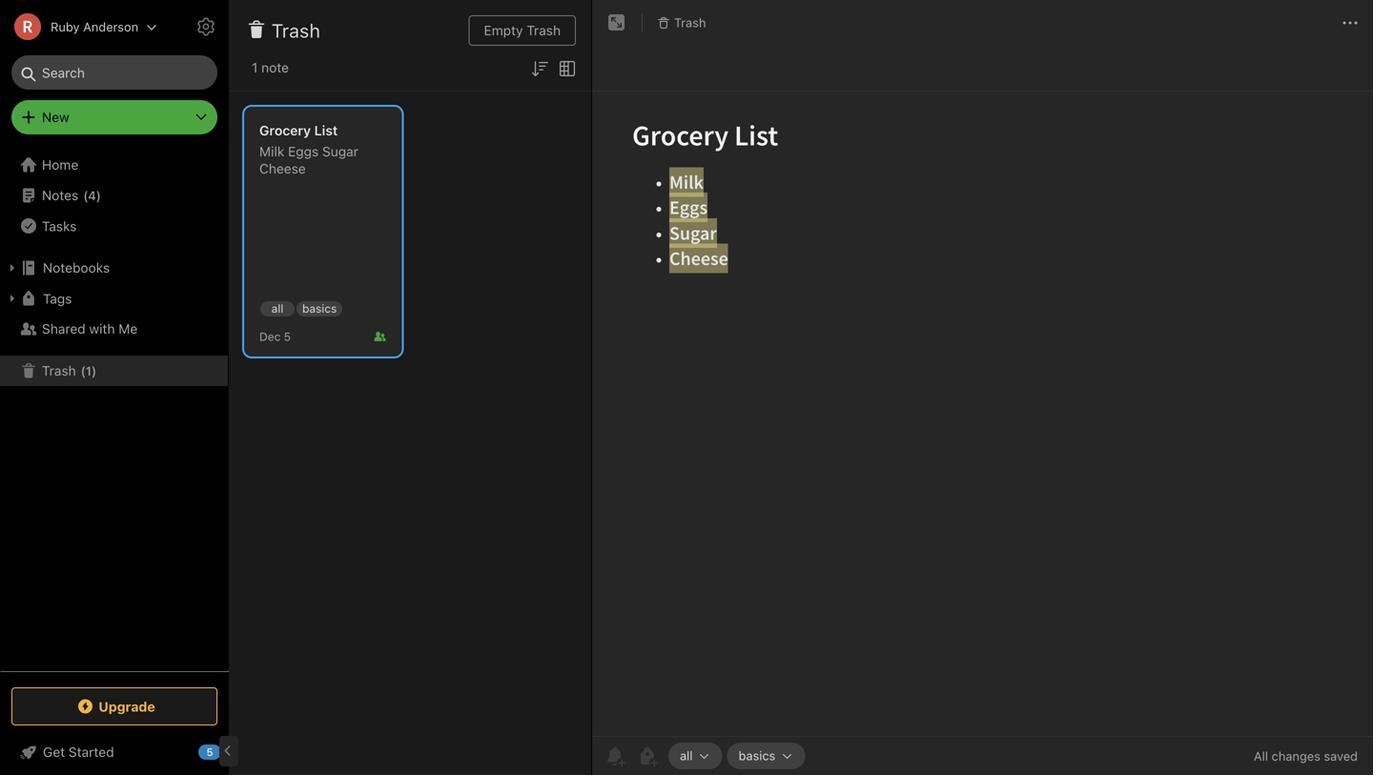 Task type: describe. For each thing, give the bounding box(es) containing it.
get started
[[43, 744, 114, 760]]

trash button
[[651, 10, 713, 36]]

started
[[69, 744, 114, 760]]

trash up note
[[272, 19, 321, 41]]

all
[[1254, 749, 1269, 764]]

eggs
[[288, 144, 319, 159]]

) for notes
[[96, 188, 101, 202]]

all changes saved
[[1254, 749, 1358, 764]]

Help and Learning task checklist field
[[0, 737, 229, 768]]

tasks
[[42, 218, 77, 234]]

Sort options field
[[528, 55, 551, 80]]

sugar
[[322, 144, 359, 159]]

empty trash
[[484, 22, 561, 38]]

basics Tag actions field
[[776, 750, 794, 763]]

new button
[[11, 100, 217, 134]]

expand tags image
[[5, 291, 20, 306]]

grocery list milk eggs sugar cheese
[[259, 123, 359, 176]]

trash inside note window element
[[674, 15, 706, 30]]

5 inside help and learning task checklist field
[[206, 746, 213, 759]]

all Tag actions field
[[693, 750, 711, 763]]

notes ( 4 )
[[42, 187, 101, 203]]

home link
[[0, 150, 229, 180]]

More actions field
[[1339, 8, 1362, 38]]

dec
[[259, 330, 281, 343]]

1 inside trash ( 1 )
[[86, 364, 92, 378]]

) for trash
[[92, 364, 96, 378]]

all inside button
[[680, 749, 693, 763]]

( for notes
[[83, 188, 88, 202]]

tasks button
[[0, 211, 228, 241]]

shared with me
[[42, 321, 138, 337]]

ruby
[[51, 20, 80, 34]]

basics button
[[727, 743, 805, 770]]

Note Editor text field
[[592, 92, 1373, 736]]

trash down shared
[[42, 363, 76, 379]]

new
[[42, 109, 69, 125]]

ruby anderson
[[51, 20, 138, 34]]

0 horizontal spatial basics
[[302, 302, 337, 315]]

home
[[42, 157, 78, 173]]

tags button
[[0, 283, 228, 314]]

basics inside "button"
[[739, 749, 776, 763]]

more actions image
[[1339, 11, 1362, 34]]

shared with me link
[[0, 314, 228, 344]]

note
[[261, 60, 289, 75]]

( for trash
[[81, 364, 86, 378]]



Task type: locate. For each thing, give the bounding box(es) containing it.
list
[[314, 123, 338, 138]]

1 horizontal spatial all
[[680, 749, 693, 763]]

note window element
[[592, 0, 1373, 775]]

expand notebooks image
[[5, 260, 20, 276]]

( right notes
[[83, 188, 88, 202]]

) inside 'notes ( 4 )'
[[96, 188, 101, 202]]

1 horizontal spatial basics
[[739, 749, 776, 763]]

settings image
[[195, 15, 217, 38]]

0 vertical spatial 1
[[252, 60, 258, 75]]

trash
[[674, 15, 706, 30], [272, 19, 321, 41], [527, 22, 561, 38], [42, 363, 76, 379]]

all button
[[669, 743, 723, 770]]

notes
[[42, 187, 78, 203]]

) down home 'link'
[[96, 188, 101, 202]]

1 left note
[[252, 60, 258, 75]]

tree containing home
[[0, 150, 229, 671]]

( down shared with me
[[81, 364, 86, 378]]

click to collapse image
[[222, 740, 236, 763]]

trash ( 1 )
[[42, 363, 96, 379]]

notebooks
[[43, 260, 110, 276]]

5
[[284, 330, 291, 343], [206, 746, 213, 759]]

all right add tag icon
[[680, 749, 693, 763]]

0 horizontal spatial 5
[[206, 746, 213, 759]]

add a reminder image
[[604, 745, 627, 768]]

)
[[96, 188, 101, 202], [92, 364, 96, 378]]

0 vertical spatial )
[[96, 188, 101, 202]]

grocery
[[259, 123, 311, 138]]

with
[[89, 321, 115, 337]]

( inside trash ( 1 )
[[81, 364, 86, 378]]

upgrade button
[[11, 688, 217, 726]]

Account field
[[0, 8, 158, 46]]

None search field
[[25, 55, 204, 90]]

(
[[83, 188, 88, 202], [81, 364, 86, 378]]

( inside 'notes ( 4 )'
[[83, 188, 88, 202]]

1 vertical spatial (
[[81, 364, 86, 378]]

tags
[[43, 291, 72, 306]]

empty
[[484, 22, 523, 38]]

4
[[88, 188, 96, 202]]

) down shared with me
[[92, 364, 96, 378]]

dec 5
[[259, 330, 291, 343]]

0 vertical spatial basics
[[302, 302, 337, 315]]

notebooks link
[[0, 253, 228, 283]]

Search text field
[[25, 55, 204, 90]]

changes
[[1272, 749, 1321, 764]]

1 vertical spatial basics
[[739, 749, 776, 763]]

0 horizontal spatial all
[[272, 302, 284, 315]]

milk
[[259, 144, 284, 159]]

1 horizontal spatial 1
[[252, 60, 258, 75]]

0 vertical spatial all
[[272, 302, 284, 315]]

) inside trash ( 1 )
[[92, 364, 96, 378]]

1 vertical spatial )
[[92, 364, 96, 378]]

empty trash button
[[469, 15, 576, 46]]

all
[[272, 302, 284, 315], [680, 749, 693, 763]]

1 vertical spatial 5
[[206, 746, 213, 759]]

basics
[[302, 302, 337, 315], [739, 749, 776, 763]]

trash right expand note icon
[[674, 15, 706, 30]]

add tag image
[[636, 745, 659, 768]]

trash up sort options field
[[527, 22, 561, 38]]

all up dec 5
[[272, 302, 284, 315]]

1 vertical spatial all
[[680, 749, 693, 763]]

1 horizontal spatial 5
[[284, 330, 291, 343]]

upgrade
[[99, 699, 155, 715]]

me
[[119, 321, 138, 337]]

tree
[[0, 150, 229, 671]]

saved
[[1324, 749, 1358, 764]]

1 down shared with me
[[86, 364, 92, 378]]

5 left click to collapse image
[[206, 746, 213, 759]]

expand note image
[[606, 11, 629, 34]]

1 note
[[252, 60, 289, 75]]

0 vertical spatial 5
[[284, 330, 291, 343]]

anderson
[[83, 20, 138, 34]]

1
[[252, 60, 258, 75], [86, 364, 92, 378]]

shared
[[42, 321, 86, 337]]

5 right the dec
[[284, 330, 291, 343]]

cheese
[[259, 161, 306, 176]]

1 vertical spatial 1
[[86, 364, 92, 378]]

get
[[43, 744, 65, 760]]

0 horizontal spatial 1
[[86, 364, 92, 378]]

View options field
[[551, 55, 579, 80]]

0 vertical spatial (
[[83, 188, 88, 202]]



Task type: vqa. For each thing, say whether or not it's contained in the screenshot.
the shared
yes



